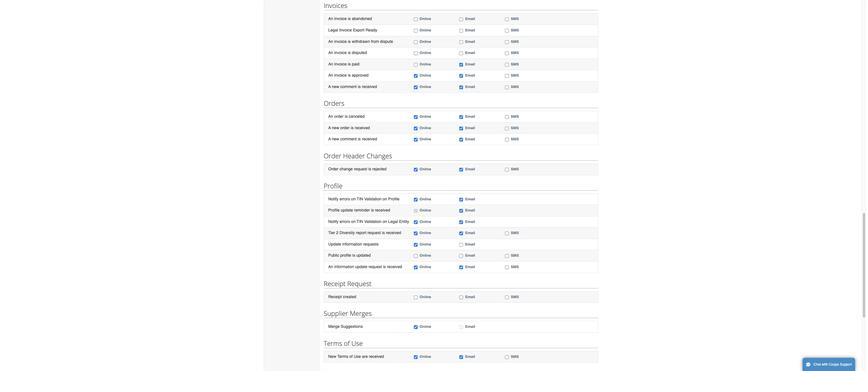 Task type: describe. For each thing, give the bounding box(es) containing it.
withdrawn
[[352, 39, 370, 44]]

18 online from the top
[[420, 265, 431, 269]]

2 comment from the top
[[340, 137, 357, 141]]

merges
[[350, 309, 372, 318]]

4 email from the top
[[465, 51, 475, 55]]

0 vertical spatial terms
[[324, 339, 342, 348]]

1 vertical spatial profile
[[388, 197, 400, 201]]

13 sms from the top
[[511, 253, 519, 258]]

profile update reminder is received
[[328, 208, 390, 212]]

13 online from the top
[[420, 208, 431, 212]]

approved
[[352, 73, 369, 78]]

notify for notify errors on tin validation on legal entity
[[328, 219, 339, 224]]

an for an invoice is paid
[[328, 62, 333, 66]]

legal invoice export ready
[[328, 28, 377, 32]]

an invoice is approved
[[328, 73, 369, 78]]

reminder
[[354, 208, 370, 212]]

an invoice is abandoned
[[328, 16, 372, 21]]

an information update request is received
[[328, 264, 402, 269]]

14 sms from the top
[[511, 265, 519, 269]]

14 email from the top
[[465, 219, 475, 224]]

16 sms from the top
[[511, 354, 519, 359]]

3 a from the top
[[328, 137, 331, 141]]

2
[[336, 231, 338, 235]]

6 online from the top
[[420, 73, 431, 78]]

canceled
[[349, 114, 365, 119]]

17 online from the top
[[420, 253, 431, 258]]

support
[[840, 363, 852, 367]]

on down profile update reminder is received on the bottom left of page
[[351, 219, 356, 224]]

tin for profile
[[357, 197, 363, 201]]

13 email from the top
[[465, 208, 475, 212]]

merge
[[328, 324, 340, 329]]

invoice for paid
[[334, 62, 347, 66]]

invoice
[[339, 28, 352, 32]]

1 vertical spatial of
[[349, 354, 353, 359]]

invoice for abandoned
[[334, 16, 347, 21]]

public profile is updated
[[328, 253, 371, 258]]

an for an invoice is disputed
[[328, 50, 333, 55]]

2 online from the top
[[420, 28, 431, 32]]

1 email from the top
[[465, 17, 475, 21]]

9 email from the top
[[465, 126, 475, 130]]

17 email from the top
[[465, 253, 475, 258]]

15 email from the top
[[465, 231, 475, 235]]

0 vertical spatial use
[[352, 339, 363, 348]]

profile for profile update reminder is received
[[328, 208, 340, 212]]

11 email from the top
[[465, 167, 475, 171]]

information for an
[[334, 264, 354, 269]]

public
[[328, 253, 339, 258]]

order for order header changes
[[324, 151, 341, 160]]

1 vertical spatial use
[[354, 354, 361, 359]]

1 comment from the top
[[340, 84, 357, 89]]

paid
[[352, 62, 360, 66]]

invoice for disputed
[[334, 50, 347, 55]]

order change request is rejected
[[328, 167, 387, 171]]

ready
[[366, 28, 377, 32]]

10 sms from the top
[[511, 137, 519, 141]]

5 email from the top
[[465, 62, 475, 66]]

7 sms from the top
[[511, 85, 519, 89]]

21 email from the top
[[465, 354, 475, 359]]

11 online from the top
[[420, 167, 431, 171]]

4 online from the top
[[420, 51, 431, 55]]

chat with coupa support
[[814, 363, 852, 367]]

1 vertical spatial terms
[[337, 354, 348, 359]]

report
[[356, 231, 366, 235]]

6 email from the top
[[465, 73, 475, 78]]

9 sms from the top
[[511, 126, 519, 130]]

8 online from the top
[[420, 114, 431, 119]]

terms of use
[[324, 339, 363, 348]]

notify errors on tin validation on profile
[[328, 197, 400, 201]]

information for update
[[342, 242, 362, 246]]

an for an invoice is abandoned
[[328, 16, 333, 21]]

created
[[343, 294, 356, 299]]

order for order change request is rejected
[[328, 167, 339, 171]]

abandoned
[[352, 16, 372, 21]]

invoice for approved
[[334, 73, 347, 78]]

12 online from the top
[[420, 197, 431, 201]]

1 a new comment is received from the top
[[328, 84, 377, 89]]

7 email from the top
[[465, 85, 475, 89]]

errors for notify errors on tin validation on profile
[[340, 197, 350, 201]]

2 email from the top
[[465, 28, 475, 32]]

15 online from the top
[[420, 231, 431, 235]]

coupa
[[829, 363, 839, 367]]

update
[[328, 242, 341, 246]]

an invoice is paid
[[328, 62, 360, 66]]

notify errors on tin validation on legal entity
[[328, 219, 409, 224]]

request
[[347, 279, 372, 288]]

an invoice is withdrawn from dispute
[[328, 39, 393, 44]]

10 email from the top
[[465, 137, 475, 141]]

2 a new comment is received from the top
[[328, 137, 377, 141]]

3 online from the top
[[420, 39, 431, 44]]

tier 2 diversity report request is received
[[328, 231, 401, 235]]

dispute
[[380, 39, 393, 44]]

from
[[371, 39, 379, 44]]

update information requests
[[328, 242, 379, 246]]

21 online from the top
[[420, 354, 431, 359]]



Task type: locate. For each thing, give the bounding box(es) containing it.
12 sms from the top
[[511, 231, 519, 235]]

an invoice is disputed
[[328, 50, 367, 55]]

a new comment is received down a new order is received
[[328, 137, 377, 141]]

notify for notify errors on tin validation on profile
[[328, 197, 339, 201]]

19 online from the top
[[420, 295, 431, 299]]

0 vertical spatial order
[[334, 114, 344, 119]]

requests
[[363, 242, 379, 246]]

1 validation from the top
[[364, 197, 382, 201]]

a new order is received
[[328, 125, 370, 130]]

2 new from the top
[[332, 125, 339, 130]]

terms right new
[[337, 354, 348, 359]]

new down an order is canceled
[[332, 125, 339, 130]]

16 email from the top
[[465, 242, 475, 246]]

None checkbox
[[414, 18, 418, 21], [505, 18, 509, 21], [414, 29, 418, 33], [460, 29, 463, 33], [505, 29, 509, 33], [460, 40, 463, 44], [505, 40, 509, 44], [414, 63, 418, 67], [505, 63, 509, 67], [414, 74, 418, 78], [505, 74, 509, 78], [505, 85, 509, 89], [414, 115, 418, 119], [460, 115, 463, 119], [505, 115, 509, 119], [505, 127, 509, 130], [460, 138, 463, 142], [414, 168, 418, 172], [460, 168, 463, 172], [414, 209, 418, 213], [460, 209, 463, 213], [414, 220, 418, 224], [414, 232, 418, 235], [460, 232, 463, 235], [505, 232, 509, 235], [414, 266, 418, 269], [460, 266, 463, 269], [505, 266, 509, 269], [505, 295, 509, 299], [460, 325, 463, 329], [414, 355, 418, 359], [460, 355, 463, 359], [505, 355, 509, 359], [414, 18, 418, 21], [505, 18, 509, 21], [414, 29, 418, 33], [460, 29, 463, 33], [505, 29, 509, 33], [460, 40, 463, 44], [505, 40, 509, 44], [414, 63, 418, 67], [505, 63, 509, 67], [414, 74, 418, 78], [505, 74, 509, 78], [505, 85, 509, 89], [414, 115, 418, 119], [460, 115, 463, 119], [505, 115, 509, 119], [505, 127, 509, 130], [460, 138, 463, 142], [414, 168, 418, 172], [460, 168, 463, 172], [414, 209, 418, 213], [460, 209, 463, 213], [414, 220, 418, 224], [414, 232, 418, 235], [460, 232, 463, 235], [505, 232, 509, 235], [414, 266, 418, 269], [460, 266, 463, 269], [505, 266, 509, 269], [505, 295, 509, 299], [460, 325, 463, 329], [414, 355, 418, 359], [460, 355, 463, 359], [505, 355, 509, 359]]

merge suggestions
[[328, 324, 363, 329]]

order down orders
[[334, 114, 344, 119]]

an down orders
[[328, 114, 333, 119]]

receipt for receipt created
[[328, 294, 342, 299]]

receipt created
[[328, 294, 356, 299]]

12 email from the top
[[465, 197, 475, 201]]

11 sms from the top
[[511, 167, 519, 171]]

are
[[362, 354, 368, 359]]

profile
[[324, 181, 343, 190], [388, 197, 400, 201], [328, 208, 340, 212]]

0 vertical spatial profile
[[324, 181, 343, 190]]

2 vertical spatial request
[[369, 264, 382, 269]]

an down invoices
[[328, 16, 333, 21]]

2 errors from the top
[[340, 219, 350, 224]]

invoice up invoice
[[334, 16, 347, 21]]

order down an order is canceled
[[340, 125, 350, 130]]

10 online from the top
[[420, 137, 431, 141]]

is
[[348, 16, 351, 21], [348, 39, 351, 44], [348, 50, 351, 55], [348, 62, 351, 66], [348, 73, 351, 78], [358, 84, 361, 89], [345, 114, 348, 119], [351, 125, 354, 130], [358, 137, 361, 141], [368, 167, 371, 171], [371, 208, 374, 212], [382, 231, 385, 235], [352, 253, 355, 258], [383, 264, 386, 269]]

0 vertical spatial legal
[[328, 28, 338, 32]]

5 invoice from the top
[[334, 73, 347, 78]]

an
[[328, 16, 333, 21], [328, 39, 333, 44], [328, 50, 333, 55], [328, 62, 333, 66], [328, 73, 333, 78], [328, 114, 333, 119], [328, 264, 333, 269]]

terms
[[324, 339, 342, 348], [337, 354, 348, 359]]

export
[[353, 28, 365, 32]]

2 tin from the top
[[357, 219, 363, 224]]

on up the notify errors on tin validation on legal entity
[[383, 197, 387, 201]]

a new comment is received down an invoice is approved
[[328, 84, 377, 89]]

of up new terms of use are received
[[344, 339, 350, 348]]

8 email from the top
[[465, 114, 475, 119]]

0 horizontal spatial legal
[[328, 28, 338, 32]]

0 vertical spatial validation
[[364, 197, 382, 201]]

profile down the change
[[324, 181, 343, 190]]

with
[[822, 363, 828, 367]]

email
[[465, 17, 475, 21], [465, 28, 475, 32], [465, 39, 475, 44], [465, 51, 475, 55], [465, 62, 475, 66], [465, 73, 475, 78], [465, 85, 475, 89], [465, 114, 475, 119], [465, 126, 475, 130], [465, 137, 475, 141], [465, 167, 475, 171], [465, 197, 475, 201], [465, 208, 475, 212], [465, 219, 475, 224], [465, 231, 475, 235], [465, 242, 475, 246], [465, 253, 475, 258], [465, 265, 475, 269], [465, 295, 475, 299], [465, 325, 475, 329], [465, 354, 475, 359]]

1 new from the top
[[332, 84, 339, 89]]

3 email from the top
[[465, 39, 475, 44]]

legal left entity
[[388, 219, 398, 224]]

invoices
[[324, 1, 347, 10]]

chat
[[814, 363, 821, 367]]

1 vertical spatial receipt
[[328, 294, 342, 299]]

comment down a new order is received
[[340, 137, 357, 141]]

on up profile update reminder is received on the bottom left of page
[[351, 197, 356, 201]]

of
[[344, 339, 350, 348], [349, 354, 353, 359]]

2 vertical spatial profile
[[328, 208, 340, 212]]

1 vertical spatial errors
[[340, 219, 350, 224]]

invoice down an invoice is paid
[[334, 73, 347, 78]]

1 vertical spatial a new comment is received
[[328, 137, 377, 141]]

0 vertical spatial a new comment is received
[[328, 84, 377, 89]]

0 vertical spatial of
[[344, 339, 350, 348]]

1 vertical spatial request
[[368, 231, 381, 235]]

request up requests
[[368, 231, 381, 235]]

new up orders
[[332, 84, 339, 89]]

rejected
[[372, 167, 387, 171]]

errors for notify errors on tin validation on legal entity
[[340, 219, 350, 224]]

receipt
[[324, 279, 346, 288], [328, 294, 342, 299]]

comment
[[340, 84, 357, 89], [340, 137, 357, 141]]

invoice up an invoice is paid
[[334, 50, 347, 55]]

1 online from the top
[[420, 17, 431, 21]]

6 sms from the top
[[511, 73, 519, 78]]

2 sms from the top
[[511, 28, 519, 32]]

on
[[351, 197, 356, 201], [383, 197, 387, 201], [351, 219, 356, 224], [383, 219, 387, 224]]

update down updated
[[355, 264, 368, 269]]

1 errors from the top
[[340, 197, 350, 201]]

of left are
[[349, 354, 353, 359]]

new
[[332, 84, 339, 89], [332, 125, 339, 130], [332, 137, 339, 141]]

1 vertical spatial order
[[328, 167, 339, 171]]

3 sms from the top
[[511, 39, 519, 44]]

0 vertical spatial update
[[341, 208, 353, 212]]

1 vertical spatial information
[[334, 264, 354, 269]]

diversity
[[340, 231, 355, 235]]

disputed
[[352, 50, 367, 55]]

1 an from the top
[[328, 16, 333, 21]]

request down updated
[[369, 264, 382, 269]]

new terms of use are received
[[328, 354, 384, 359]]

tin for legal
[[357, 219, 363, 224]]

entity
[[399, 219, 409, 224]]

use up new terms of use are received
[[352, 339, 363, 348]]

invoice down an invoice is disputed
[[334, 62, 347, 66]]

an up an invoice is disputed
[[328, 39, 333, 44]]

1 vertical spatial update
[[355, 264, 368, 269]]

an up an invoice is paid
[[328, 50, 333, 55]]

1 vertical spatial a
[[328, 125, 331, 130]]

errors up diversity
[[340, 219, 350, 224]]

2 a from the top
[[328, 125, 331, 130]]

0 vertical spatial comment
[[340, 84, 357, 89]]

request
[[354, 167, 367, 171], [368, 231, 381, 235], [369, 264, 382, 269]]

orders
[[324, 99, 345, 108]]

information down profile
[[334, 264, 354, 269]]

2 vertical spatial new
[[332, 137, 339, 141]]

new down a new order is received
[[332, 137, 339, 141]]

receipt up receipt created
[[324, 279, 346, 288]]

2 validation from the top
[[364, 219, 382, 224]]

legal
[[328, 28, 338, 32], [388, 219, 398, 224]]

an for an invoice is withdrawn from dispute
[[328, 39, 333, 44]]

tin up profile update reminder is received on the bottom left of page
[[357, 197, 363, 201]]

received
[[362, 84, 377, 89], [355, 125, 370, 130], [362, 137, 377, 141], [375, 208, 390, 212], [386, 231, 401, 235], [387, 264, 402, 269], [369, 354, 384, 359]]

16 online from the top
[[420, 242, 431, 246]]

0 vertical spatial notify
[[328, 197, 339, 201]]

2 notify from the top
[[328, 219, 339, 224]]

0 vertical spatial tin
[[357, 197, 363, 201]]

a up orders
[[328, 84, 331, 89]]

14 online from the top
[[420, 219, 431, 224]]

suggestions
[[341, 324, 363, 329]]

8 sms from the top
[[511, 114, 519, 119]]

4 invoice from the top
[[334, 62, 347, 66]]

a new comment is received
[[328, 84, 377, 89], [328, 137, 377, 141]]

errors up profile update reminder is received on the bottom left of page
[[340, 197, 350, 201]]

2 invoice from the top
[[334, 39, 347, 44]]

1 horizontal spatial update
[[355, 264, 368, 269]]

0 vertical spatial new
[[332, 84, 339, 89]]

use
[[352, 339, 363, 348], [354, 354, 361, 359]]

order header changes
[[324, 151, 392, 160]]

20 online from the top
[[420, 325, 431, 329]]

errors
[[340, 197, 350, 201], [340, 219, 350, 224]]

20 email from the top
[[465, 325, 475, 329]]

chat with coupa support button
[[803, 358, 856, 371]]

an order is canceled
[[328, 114, 365, 119]]

18 email from the top
[[465, 265, 475, 269]]

an for an order is canceled
[[328, 114, 333, 119]]

receipt left the created
[[328, 294, 342, 299]]

tin down profile update reminder is received on the bottom left of page
[[357, 219, 363, 224]]

7 an from the top
[[328, 264, 333, 269]]

a down an order is canceled
[[328, 125, 331, 130]]

notify up profile update reminder is received on the bottom left of page
[[328, 197, 339, 201]]

5 sms from the top
[[511, 62, 519, 66]]

1 tin from the top
[[357, 197, 363, 201]]

7 online from the top
[[420, 85, 431, 89]]

online
[[420, 17, 431, 21], [420, 28, 431, 32], [420, 39, 431, 44], [420, 51, 431, 55], [420, 62, 431, 66], [420, 73, 431, 78], [420, 85, 431, 89], [420, 114, 431, 119], [420, 126, 431, 130], [420, 137, 431, 141], [420, 167, 431, 171], [420, 197, 431, 201], [420, 208, 431, 212], [420, 219, 431, 224], [420, 231, 431, 235], [420, 242, 431, 246], [420, 253, 431, 258], [420, 265, 431, 269], [420, 295, 431, 299], [420, 325, 431, 329], [420, 354, 431, 359]]

profile
[[340, 253, 351, 258]]

an down an invoice is disputed
[[328, 62, 333, 66]]

1 vertical spatial comment
[[340, 137, 357, 141]]

0 vertical spatial order
[[324, 151, 341, 160]]

tier
[[328, 231, 335, 235]]

1 invoice from the top
[[334, 16, 347, 21]]

a
[[328, 84, 331, 89], [328, 125, 331, 130], [328, 137, 331, 141]]

change
[[340, 167, 353, 171]]

tin
[[357, 197, 363, 201], [357, 219, 363, 224]]

information up public profile is updated
[[342, 242, 362, 246]]

request down order header changes
[[354, 167, 367, 171]]

1 horizontal spatial legal
[[388, 219, 398, 224]]

2 vertical spatial a
[[328, 137, 331, 141]]

terms up new
[[324, 339, 342, 348]]

validation up reminder
[[364, 197, 382, 201]]

6 an from the top
[[328, 114, 333, 119]]

profile for profile
[[324, 181, 343, 190]]

1 vertical spatial tin
[[357, 219, 363, 224]]

0 vertical spatial errors
[[340, 197, 350, 201]]

validation
[[364, 197, 382, 201], [364, 219, 382, 224]]

information
[[342, 242, 362, 246], [334, 264, 354, 269]]

order
[[324, 151, 341, 160], [328, 167, 339, 171]]

5 an from the top
[[328, 73, 333, 78]]

update
[[341, 208, 353, 212], [355, 264, 368, 269]]

19 email from the top
[[465, 295, 475, 299]]

profile up tier
[[328, 208, 340, 212]]

order
[[334, 114, 344, 119], [340, 125, 350, 130]]

order left the change
[[328, 167, 339, 171]]

sms
[[511, 17, 519, 21], [511, 28, 519, 32], [511, 39, 519, 44], [511, 51, 519, 55], [511, 62, 519, 66], [511, 73, 519, 78], [511, 85, 519, 89], [511, 114, 519, 119], [511, 126, 519, 130], [511, 137, 519, 141], [511, 167, 519, 171], [511, 231, 519, 235], [511, 253, 519, 258], [511, 265, 519, 269], [511, 295, 519, 299], [511, 354, 519, 359]]

3 new from the top
[[332, 137, 339, 141]]

9 online from the top
[[420, 126, 431, 130]]

update left reminder
[[341, 208, 353, 212]]

0 vertical spatial a
[[328, 84, 331, 89]]

use left are
[[354, 354, 361, 359]]

a down a new order is received
[[328, 137, 331, 141]]

1 vertical spatial notify
[[328, 219, 339, 224]]

validation up tier 2 diversity report request is received
[[364, 219, 382, 224]]

supplier
[[324, 309, 348, 318]]

1 vertical spatial order
[[340, 125, 350, 130]]

an for an information update request is received
[[328, 264, 333, 269]]

updated
[[356, 253, 371, 258]]

5 online from the top
[[420, 62, 431, 66]]

1 vertical spatial validation
[[364, 219, 382, 224]]

3 invoice from the top
[[334, 50, 347, 55]]

legal left invoice
[[328, 28, 338, 32]]

0 vertical spatial request
[[354, 167, 367, 171]]

0 vertical spatial information
[[342, 242, 362, 246]]

validation for legal
[[364, 219, 382, 224]]

0 vertical spatial receipt
[[324, 279, 346, 288]]

an down 'public'
[[328, 264, 333, 269]]

invoice for withdrawn
[[334, 39, 347, 44]]

1 vertical spatial new
[[332, 125, 339, 130]]

profile up entity
[[388, 197, 400, 201]]

new
[[328, 354, 336, 359]]

notify up tier
[[328, 219, 339, 224]]

receipt request
[[324, 279, 372, 288]]

receipt for receipt request
[[324, 279, 346, 288]]

2 an from the top
[[328, 39, 333, 44]]

3 an from the top
[[328, 50, 333, 55]]

on left entity
[[383, 219, 387, 224]]

None checkbox
[[460, 18, 463, 21], [414, 40, 418, 44], [414, 51, 418, 55], [460, 51, 463, 55], [505, 51, 509, 55], [460, 63, 463, 67], [460, 74, 463, 78], [414, 85, 418, 89], [460, 85, 463, 89], [414, 127, 418, 130], [460, 127, 463, 130], [414, 138, 418, 142], [505, 138, 509, 142], [505, 168, 509, 172], [414, 198, 418, 201], [460, 198, 463, 201], [460, 220, 463, 224], [414, 243, 418, 247], [460, 243, 463, 247], [414, 254, 418, 258], [460, 254, 463, 258], [505, 254, 509, 258], [414, 295, 418, 299], [460, 295, 463, 299], [414, 325, 418, 329], [460, 18, 463, 21], [414, 40, 418, 44], [414, 51, 418, 55], [460, 51, 463, 55], [505, 51, 509, 55], [460, 63, 463, 67], [460, 74, 463, 78], [414, 85, 418, 89], [460, 85, 463, 89], [414, 127, 418, 130], [460, 127, 463, 130], [414, 138, 418, 142], [505, 138, 509, 142], [505, 168, 509, 172], [414, 198, 418, 201], [460, 198, 463, 201], [460, 220, 463, 224], [414, 243, 418, 247], [460, 243, 463, 247], [414, 254, 418, 258], [460, 254, 463, 258], [505, 254, 509, 258], [414, 295, 418, 299], [460, 295, 463, 299], [414, 325, 418, 329]]

4 sms from the top
[[511, 51, 519, 55]]

comment down an invoice is approved
[[340, 84, 357, 89]]

validation for profile
[[364, 197, 382, 201]]

15 sms from the top
[[511, 295, 519, 299]]

changes
[[367, 151, 392, 160]]

an down an invoice is paid
[[328, 73, 333, 78]]

notify
[[328, 197, 339, 201], [328, 219, 339, 224]]

4 an from the top
[[328, 62, 333, 66]]

1 notify from the top
[[328, 197, 339, 201]]

an for an invoice is approved
[[328, 73, 333, 78]]

1 vertical spatial legal
[[388, 219, 398, 224]]

0 horizontal spatial update
[[341, 208, 353, 212]]

order up the change
[[324, 151, 341, 160]]

header
[[343, 151, 365, 160]]

invoice
[[334, 16, 347, 21], [334, 39, 347, 44], [334, 50, 347, 55], [334, 62, 347, 66], [334, 73, 347, 78]]

1 a from the top
[[328, 84, 331, 89]]

1 sms from the top
[[511, 17, 519, 21]]

supplier merges
[[324, 309, 372, 318]]

invoice down invoice
[[334, 39, 347, 44]]



Task type: vqa. For each thing, say whether or not it's contained in the screenshot.
Coupa Supplier Portal image
no



